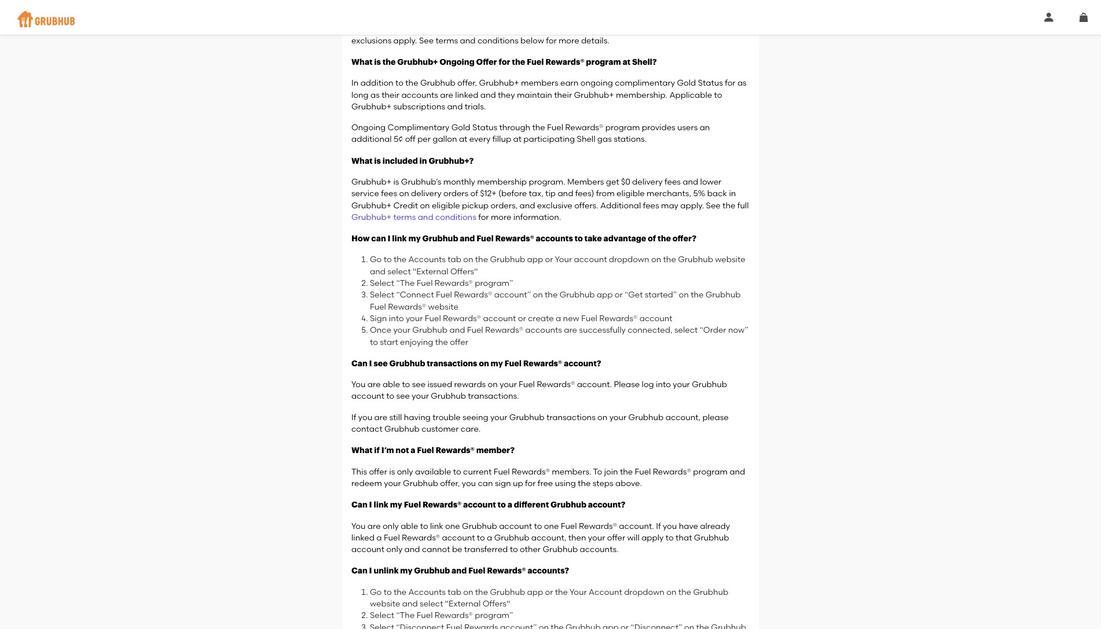 Task type: describe. For each thing, give the bounding box(es) containing it.
on up started"
[[652, 255, 662, 265]]

account down the take
[[574, 255, 607, 265]]

dropdown inside go to the accounts tab on the grubhub app or your account dropdown on the grubhub website and select "external offers" select "the fuel rewards® program" select "connect fuel rewards® account" on the grubhub app or "get started" on the grubhub fuel rewards® website sign into your fuel rewards® account or create a new fuel rewards® account once your grubhub and fuel rewards® accounts are successfully connected, select "order now" to start enjoying the offer
[[609, 255, 650, 265]]

the down accounts?
[[555, 588, 568, 598]]

seeing
[[463, 413, 489, 423]]

tax,
[[529, 189, 544, 199]]

accounts inside in addition to the grubhub offer, grubhub+ members earn ongoing complimentary gold status for as long as their accounts are linked and they maintain their grubhub+ membership. applicable to grubhub+ subscriptions and trials.
[[402, 90, 438, 100]]

accounts for select
[[409, 588, 446, 598]]

1 vertical spatial fees
[[381, 189, 397, 199]]

"order
[[700, 326, 727, 335]]

other
[[520, 545, 541, 555]]

"connect
[[396, 290, 434, 300]]

members
[[568, 177, 604, 187]]

apply
[[642, 533, 664, 543]]

steps
[[593, 479, 614, 489]]

apply. inside grubhub+ is grubhub's monthly membership program. members get $0 delivery fees and lower service fees on delivery orders of $12+ (before tax, tip and fees) from eligible merchants, 5% back in grubhub+ credit on eligible pickup orders, and exclusive offers. additional fees may apply. see the full grubhub+ terms and conditions for more information.
[[681, 201, 704, 211]]

ongoing complimentary gold status through the fuel rewards® program provides users an additional 5¢ off per gallon at every fillup at participating shell gas stations.
[[352, 123, 710, 144]]

for inside in addition to the grubhub offer, grubhub+ members earn ongoing complimentary gold status for as long as their accounts are linked and they maintain their grubhub+ membership. applicable to grubhub+ subscriptions and trials.
[[725, 78, 736, 88]]

on up the credit
[[399, 189, 409, 199]]

member?
[[476, 447, 515, 455]]

2 one from the left
[[544, 522, 559, 531]]

linked inside you are only able to link one grubhub account to one fuel rewards® account. if you have already linked a fuel rewards® account to a grubhub account, then your offer will apply to that grubhub account only and cannot be transferred to other grubhub accounts.
[[352, 533, 375, 543]]

accounts inside grubhub users who spend $50 dollars on grubhub after linking their fuel rewards® account and grubhub accounts will receive 5¢ off per gallon at their next shell gas station fill-up. certain exclusions apply. see terms and conditions below for more details.
[[389, 24, 425, 34]]

rewards® inside 'go to the accounts tab on the grubhub app or the your account dropdown on the grubhub website and select "external offers" select "the fuel rewards® program"'
[[435, 611, 473, 621]]

the up above.
[[620, 467, 633, 477]]

at down through
[[513, 135, 522, 144]]

fuel up sign
[[370, 302, 386, 312]]

grubhub+ up they
[[479, 78, 519, 88]]

accounts.
[[580, 545, 619, 555]]

fuel up available
[[417, 447, 434, 455]]

on down can i unlink my grubhub and fuel rewards® accounts?
[[463, 588, 473, 598]]

fuel up unlink
[[384, 533, 400, 543]]

a left different
[[508, 501, 512, 509]]

the up create
[[545, 290, 558, 300]]

rewards® inside you are able to see issued rewards on your fuel rewards® account. please log into your grubhub account to see your grubhub transactions.
[[537, 380, 575, 390]]

the down 'offer?'
[[663, 255, 676, 265]]

go for go to the accounts tab on the grubhub app or your account dropdown on the grubhub website and select "external offers" select "the fuel rewards® program" select "connect fuel rewards® account" on the grubhub app or "get started" on the grubhub fuel rewards® website sign into your fuel rewards® account or create a new fuel rewards® account once your grubhub and fuel rewards® accounts are successfully connected, select "order now" to start enjoying the offer
[[370, 255, 382, 265]]

transactions.
[[468, 392, 519, 402]]

shell inside grubhub users who spend $50 dollars on grubhub after linking their fuel rewards® account and grubhub accounts will receive 5¢ off per gallon at their next shell gas station fill-up. certain exclusions apply. see terms and conditions below for more details.
[[587, 24, 605, 34]]

a right not
[[411, 447, 416, 455]]

gas inside grubhub users who spend $50 dollars on grubhub after linking their fuel rewards® account and grubhub accounts will receive 5¢ off per gallon at their next shell gas station fill-up. certain exclusions apply. see terms and conditions below for more details.
[[607, 24, 621, 34]]

0 horizontal spatial delivery
[[411, 189, 442, 199]]

to up cannot
[[420, 522, 428, 531]]

membership
[[477, 177, 527, 187]]

2 horizontal spatial fees
[[665, 177, 681, 187]]

what for what if i'm not a fuel rewards® member?
[[352, 447, 373, 455]]

included
[[383, 157, 418, 165]]

fuel down pickup
[[477, 235, 494, 243]]

to inside 'go to the accounts tab on the grubhub app or the your account dropdown on the grubhub website and select "external offers" select "the fuel rewards® program"'
[[384, 588, 392, 598]]

fuel up "connect
[[417, 279, 433, 288]]

who
[[411, 12, 427, 22]]

what is included in grubhub+?
[[352, 157, 474, 165]]

app for the
[[527, 588, 543, 598]]

above.
[[616, 479, 642, 489]]

take
[[585, 235, 602, 243]]

receive
[[442, 24, 470, 34]]

able inside you are able to see issued rewards on your fuel rewards® account. please log into your grubhub account to see your grubhub transactions.
[[383, 380, 400, 390]]

participating
[[524, 135, 575, 144]]

complimentary
[[388, 123, 450, 133]]

or left create
[[518, 314, 526, 324]]

shell?
[[632, 58, 657, 66]]

up
[[513, 479, 523, 489]]

my down grubhub+ terms and conditions 'link'
[[409, 235, 421, 243]]

off inside grubhub users who spend $50 dollars on grubhub after linking their fuel rewards® account and grubhub accounts will receive 5¢ off per gallon at their next shell gas station fill-up. certain exclusions apply. see terms and conditions below for more details.
[[484, 24, 494, 34]]

having
[[404, 413, 431, 423]]

the down below
[[512, 58, 525, 66]]

1 vertical spatial select
[[675, 326, 698, 335]]

offers" inside 'go to the accounts tab on the grubhub app or the your account dropdown on the grubhub website and select "external offers" select "the fuel rewards® program"'
[[483, 599, 510, 609]]

able inside you are only able to link one grubhub account to one fuel rewards® account. if you have already linked a fuel rewards® account to a grubhub account, then your offer will apply to that grubhub account only and cannot be transferred to other grubhub accounts.
[[401, 522, 418, 531]]

merchants,
[[647, 189, 692, 199]]

to left the take
[[575, 235, 583, 243]]

transactions inside if you are still having trouble seeing your grubhub transactions on your grubhub account, please contact grubhub customer care.
[[547, 413, 596, 423]]

see inside grubhub users who spend $50 dollars on grubhub after linking their fuel rewards® account and grubhub accounts will receive 5¢ off per gallon at their next shell gas station fill-up. certain exclusions apply. see terms and conditions below for more details.
[[419, 36, 434, 46]]

lower
[[701, 177, 722, 187]]

advantage
[[604, 235, 646, 243]]

is for the
[[374, 58, 381, 66]]

offer inside you are only able to link one grubhub account to one fuel rewards® account. if you have already linked a fuel rewards® account to a grubhub account, then your offer will apply to that grubhub account only and cannot be transferred to other grubhub accounts.
[[607, 533, 626, 543]]

my up transactions.
[[491, 360, 503, 368]]

their down earn at the top of the page
[[554, 90, 572, 100]]

a up transferred
[[487, 533, 492, 543]]

$12+
[[480, 189, 497, 199]]

get
[[606, 177, 619, 187]]

grubhub+ terms and conditions link
[[352, 212, 477, 222]]

grubhub+ down service on the left of the page
[[352, 201, 392, 211]]

earn
[[561, 78, 579, 88]]

the up "addition" on the top left of page
[[383, 58, 396, 66]]

to left the other
[[510, 545, 518, 555]]

"external inside 'go to the accounts tab on the grubhub app or the your account dropdown on the grubhub website and select "external offers" select "the fuel rewards® program"'
[[445, 599, 481, 609]]

complimentary
[[615, 78, 675, 88]]

rewards
[[454, 380, 486, 390]]

terms inside grubhub users who spend $50 dollars on grubhub after linking their fuel rewards® account and grubhub accounts will receive 5¢ off per gallon at their next shell gas station fill-up. certain exclusions apply. see terms and conditions below for more details.
[[436, 36, 458, 46]]

be
[[452, 545, 462, 555]]

apply. inside grubhub users who spend $50 dollars on grubhub after linking their fuel rewards® account and grubhub accounts will receive 5¢ off per gallon at their next shell gas station fill-up. certain exclusions apply. see terms and conditions below for more details.
[[394, 36, 417, 46]]

fuel up sign at left
[[494, 467, 510, 477]]

can for can i link my fuel rewards® account to a different grubhub account?
[[352, 501, 368, 509]]

what if i'm not a fuel rewards® member?
[[352, 447, 515, 455]]

"the inside 'go to the accounts tab on the grubhub app or the your account dropdown on the grubhub website and select "external offers" select "the fuel rewards® program"'
[[396, 611, 415, 621]]

create
[[528, 314, 554, 324]]

exclusions
[[352, 36, 392, 46]]

small image
[[1080, 13, 1089, 22]]

program.
[[529, 177, 566, 187]]

contact
[[352, 425, 383, 434]]

fuel down transferred
[[469, 567, 486, 575]]

what for what is the grubhub+ ongoing offer for the fuel rewards® program at shell?
[[352, 58, 373, 66]]

0 horizontal spatial select
[[388, 267, 411, 277]]

next
[[568, 24, 585, 34]]

and inside this offer is only available to current fuel rewards® members. to join the fuel rewards® program and redeem your grubhub offer, you can sign up for free using the steps above.
[[730, 467, 746, 477]]

may
[[661, 201, 679, 211]]

start
[[380, 337, 398, 347]]

1 vertical spatial only
[[383, 522, 399, 531]]

monthly
[[443, 177, 475, 187]]

their right linking at the right top of page
[[597, 12, 615, 22]]

the right started"
[[691, 290, 704, 300]]

0 vertical spatial can
[[371, 235, 386, 243]]

to down once
[[370, 337, 378, 347]]

to right "addition" on the top left of page
[[396, 78, 404, 88]]

my down not
[[390, 501, 402, 509]]

log
[[642, 380, 654, 390]]

fuel up then
[[561, 522, 577, 531]]

grubhub+ down the ongoing
[[574, 90, 614, 100]]

your up transactions.
[[500, 380, 517, 390]]

the inside in addition to the grubhub offer, grubhub+ members earn ongoing complimentary gold status for as long as their accounts are linked and they maintain their grubhub+ membership. applicable to grubhub+ subscriptions and trials.
[[406, 78, 418, 88]]

conditions inside grubhub users who spend $50 dollars on grubhub after linking their fuel rewards® account and grubhub accounts will receive 5¢ off per gallon at their next shell gas station fill-up. certain exclusions apply. see terms and conditions below for more details.
[[478, 36, 519, 46]]

fuel up above.
[[635, 467, 651, 477]]

sign
[[370, 314, 387, 324]]

if inside you are only able to link one grubhub account to one fuel rewards® account. if you have already linked a fuel rewards® account to a grubhub account, then your offer will apply to that grubhub account only and cannot be transferred to other grubhub accounts.
[[656, 522, 661, 531]]

on inside grubhub users who spend $50 dollars on grubhub after linking their fuel rewards® account and grubhub accounts will receive 5¢ off per gallon at their next shell gas station fill-up. certain exclusions apply. see terms and conditions below for more details.
[[500, 12, 510, 22]]

(before
[[499, 189, 527, 199]]

gallon inside ongoing complimentary gold status through the fuel rewards® program provides users an additional 5¢ off per gallon at every fillup at participating shell gas stations.
[[433, 135, 457, 144]]

subscriptions
[[393, 102, 445, 112]]

2 horizontal spatial website
[[715, 255, 746, 265]]

on down pickup
[[463, 255, 473, 265]]

in
[[352, 78, 359, 88]]

the down 'how can i link my grubhub and fuel rewards® accounts to take advantage of the offer?'
[[475, 255, 488, 265]]

tip
[[546, 189, 556, 199]]

a inside go to the accounts tab on the grubhub app or your account dropdown on the grubhub website and select "external offers" select "the fuel rewards® program" select "connect fuel rewards® account" on the grubhub app or "get started" on the grubhub fuel rewards® website sign into your fuel rewards® account or create a new fuel rewards® account once your grubhub and fuel rewards® accounts are successfully connected, select "order now" to start enjoying the offer
[[556, 314, 561, 324]]

the down can i unlink my grubhub and fuel rewards® accounts?
[[475, 588, 488, 598]]

or down 'how can i link my grubhub and fuel rewards® accounts to take advantage of the offer?'
[[545, 255, 553, 265]]

care.
[[461, 425, 481, 434]]

i'm
[[382, 447, 394, 455]]

below
[[521, 36, 544, 46]]

account up unlink
[[352, 545, 385, 555]]

fuel down below
[[527, 58, 544, 66]]

i right how
[[388, 235, 391, 243]]

the right the enjoying
[[435, 337, 448, 347]]

after
[[549, 12, 568, 22]]

are inside you are able to see issued rewards on your fuel rewards® account. please log into your grubhub account to see your grubhub transactions.
[[368, 380, 381, 390]]

my right unlink
[[400, 567, 413, 575]]

not
[[396, 447, 409, 455]]

that
[[676, 533, 692, 543]]

orders
[[444, 189, 469, 199]]

5¢ inside ongoing complimentary gold status through the fuel rewards® program provides users an additional 5¢ off per gallon at every fillup at participating shell gas stations.
[[394, 135, 403, 144]]

only inside this offer is only available to current fuel rewards® members. to join the fuel rewards® program and redeem your grubhub offer, you can sign up for free using the steps above.
[[397, 467, 413, 477]]

grubhub+ up service on the left of the page
[[352, 177, 392, 187]]

1 vertical spatial app
[[597, 290, 613, 300]]

1 horizontal spatial as
[[738, 78, 747, 88]]

grubhub+ up how
[[352, 212, 392, 222]]

members
[[521, 78, 559, 88]]

or left "get
[[615, 290, 623, 300]]

will inside you are only able to link one grubhub account to one fuel rewards® account. if you have already linked a fuel rewards® account to a grubhub account, then your offer will apply to that grubhub account only and cannot be transferred to other grubhub accounts.
[[628, 533, 640, 543]]

their down after
[[548, 24, 566, 34]]

this offer is only available to current fuel rewards® members. to join the fuel rewards® program and redeem your grubhub offer, you can sign up for free using the steps above.
[[352, 467, 746, 489]]

you inside if you are still having trouble seeing your grubhub transactions on your grubhub account, please contact grubhub customer care.
[[358, 413, 372, 423]]

to down sign at left
[[498, 501, 506, 509]]

your up having
[[412, 392, 429, 402]]

their down "addition" on the top left of page
[[382, 90, 400, 100]]

0 vertical spatial in
[[420, 157, 427, 165]]

from
[[596, 189, 615, 199]]

account down account"
[[483, 314, 516, 324]]

1 horizontal spatial ongoing
[[440, 58, 475, 66]]

your down "connect
[[406, 314, 423, 324]]

account inside you are able to see issued rewards on your fuel rewards® account. please log into your grubhub account to see your grubhub transactions.
[[352, 392, 385, 402]]

1 vertical spatial website
[[428, 302, 459, 312]]

for inside grubhub users who spend $50 dollars on grubhub after linking their fuel rewards® account and grubhub accounts will receive 5¢ off per gallon at their next shell gas station fill-up. certain exclusions apply. see terms and conditions below for more details.
[[546, 36, 557, 46]]

full
[[738, 201, 749, 211]]

in inside grubhub+ is grubhub's monthly membership program. members get $0 delivery fees and lower service fees on delivery orders of $12+ (before tax, tip and fees) from eligible merchants, 5% back in grubhub+ credit on eligible pickup orders, and exclusive offers. additional fees may apply. see the full grubhub+ terms and conditions for more information.
[[729, 189, 736, 199]]

offer, inside in addition to the grubhub offer, grubhub+ members earn ongoing complimentary gold status for as long as their accounts are linked and they maintain their grubhub+ membership. applicable to grubhub+ subscriptions and trials.
[[458, 78, 477, 88]]

your down please
[[610, 413, 627, 423]]

on down that
[[667, 588, 677, 598]]

at left every
[[459, 135, 468, 144]]

to left that
[[666, 533, 674, 543]]

on up create
[[533, 290, 543, 300]]

provides
[[642, 123, 676, 133]]

0 horizontal spatial link
[[374, 501, 389, 509]]

grubhub logo image
[[17, 7, 75, 30]]

your up start
[[394, 326, 411, 335]]

1 horizontal spatial see
[[396, 392, 410, 402]]

at left shell?
[[623, 58, 631, 66]]

sign
[[495, 479, 511, 489]]

offers.
[[575, 201, 599, 211]]

the down unlink
[[394, 588, 407, 598]]

fuel up the enjoying
[[425, 314, 441, 324]]

fuel down available
[[404, 501, 421, 509]]

is for grubhub's
[[393, 177, 399, 187]]

station
[[623, 24, 650, 34]]

and inside 'go to the accounts tab on the grubhub app or the your account dropdown on the grubhub website and select "external offers" select "the fuel rewards® program"'
[[402, 599, 418, 609]]

trouble
[[433, 413, 461, 423]]

fuel inside 'go to the accounts tab on the grubhub app or the your account dropdown on the grubhub website and select "external offers" select "the fuel rewards® program"'
[[417, 611, 433, 621]]

fuel right "connect
[[436, 290, 452, 300]]

fuel up you are able to see issued rewards on your fuel rewards® account. please log into your grubhub account to see your grubhub transactions. on the bottom of the page
[[505, 360, 522, 368]]

your down transactions.
[[491, 413, 508, 423]]

1 horizontal spatial fees
[[643, 201, 659, 211]]

to inside this offer is only available to current fuel rewards® members. to join the fuel rewards® program and redeem your grubhub offer, you can sign up for free using the steps above.
[[453, 467, 461, 477]]

free
[[538, 479, 553, 489]]

a up unlink
[[377, 533, 382, 543]]

redeem
[[352, 479, 382, 489]]

can i link my fuel rewards® account to a different grubhub account?
[[352, 501, 626, 509]]

cannot
[[422, 545, 450, 555]]

fuel inside grubhub users who spend $50 dollars on grubhub after linking their fuel rewards® account and grubhub accounts will receive 5¢ off per gallon at their next shell gas station fill-up. certain exclusions apply. see terms and conditions below for more details.
[[617, 12, 633, 22]]

1 vertical spatial of
[[648, 235, 656, 243]]

gallon inside grubhub users who spend $50 dollars on grubhub after linking their fuel rewards® account and grubhub accounts will receive 5¢ off per gallon at their next shell gas station fill-up. certain exclusions apply. see terms and conditions below for more details.
[[511, 24, 536, 34]]

conditions inside grubhub+ is grubhub's monthly membership program. members get $0 delivery fees and lower service fees on delivery orders of $12+ (before tax, tip and fees) from eligible merchants, 5% back in grubhub+ credit on eligible pickup orders, and exclusive offers. additional fees may apply. see the full grubhub+ terms and conditions for more information.
[[435, 212, 477, 222]]

on inside if you are still having trouble seeing your grubhub transactions on your grubhub account, please contact grubhub customer care.
[[598, 413, 608, 423]]

on up grubhub+ terms and conditions 'link'
[[420, 201, 430, 211]]

you for you are able to see issued rewards on your fuel rewards® account. please log into your grubhub account to see your grubhub transactions.
[[352, 380, 366, 390]]

for inside this offer is only available to current fuel rewards® members. to join the fuel rewards® program and redeem your grubhub offer, you can sign up for free using the steps above.
[[525, 479, 536, 489]]

the down members.
[[578, 479, 591, 489]]

still
[[389, 413, 402, 423]]

grubhub inside this offer is only available to current fuel rewards® members. to join the fuel rewards® program and redeem your grubhub offer, you can sign up for free using the steps above.
[[403, 479, 438, 489]]

please
[[703, 413, 729, 423]]

small image
[[1045, 13, 1054, 22]]

this
[[352, 467, 367, 477]]

grubhub+?
[[429, 157, 474, 165]]

fill-
[[652, 24, 664, 34]]

0 vertical spatial transactions
[[427, 360, 477, 368]]

rewards® inside grubhub users who spend $50 dollars on grubhub after linking their fuel rewards® account and grubhub accounts will receive 5¢ off per gallon at their next shell gas station fill-up. certain exclusions apply. see terms and conditions below for more details.
[[635, 12, 673, 22]]

to down different
[[534, 522, 542, 531]]

to left issued
[[402, 380, 410, 390]]

how can i link my grubhub and fuel rewards® accounts to take advantage of the offer?
[[352, 235, 697, 243]]

the left 'offer?'
[[658, 235, 671, 243]]

can for can i unlink my grubhub and fuel rewards® accounts?
[[352, 567, 368, 575]]

fuel up can i see grubhub transactions on my fuel rewards® account?
[[467, 326, 483, 335]]

account, inside if you are still having trouble seeing your grubhub transactions on your grubhub account, please contact grubhub customer care.
[[666, 413, 701, 423]]

1 vertical spatial as
[[371, 90, 380, 100]]

credit
[[393, 201, 418, 211]]

0 vertical spatial program
[[586, 58, 621, 66]]

information.
[[514, 212, 561, 222]]

rewards® inside ongoing complimentary gold status through the fuel rewards® program provides users an additional 5¢ off per gallon at every fillup at participating shell gas stations.
[[565, 123, 604, 133]]

back
[[708, 189, 727, 199]]

grubhub+ down long
[[352, 102, 392, 112]]

0 vertical spatial delivery
[[632, 177, 663, 187]]

program inside ongoing complimentary gold status through the fuel rewards® program provides users an additional 5¢ off per gallon at every fillup at participating shell gas stations.
[[606, 123, 640, 133]]

tab for offers"
[[448, 255, 462, 265]]

program" inside 'go to the accounts tab on the grubhub app or the your account dropdown on the grubhub website and select "external offers" select "the fuel rewards® program"'
[[475, 611, 513, 621]]

already
[[700, 522, 730, 531]]

to down grubhub+ terms and conditions 'link'
[[384, 255, 392, 265]]

your inside you are only able to link one grubhub account to one fuel rewards® account. if you have already linked a fuel rewards® account to a grubhub account, then your offer will apply to that grubhub account only and cannot be transferred to other grubhub accounts.
[[588, 533, 605, 543]]

to up transferred
[[477, 533, 485, 543]]

i for see
[[369, 360, 372, 368]]

your right log
[[673, 380, 690, 390]]

terms inside grubhub+ is grubhub's monthly membership program. members get $0 delivery fees and lower service fees on delivery orders of $12+ (before tax, tip and fees) from eligible merchants, 5% back in grubhub+ credit on eligible pickup orders, and exclusive offers. additional fees may apply. see the full grubhub+ terms and conditions for more information.
[[393, 212, 416, 222]]

gold inside ongoing complimentary gold status through the fuel rewards® program provides users an additional 5¢ off per gallon at every fillup at participating shell gas stations.
[[452, 123, 471, 133]]

will inside grubhub users who spend $50 dollars on grubhub after linking their fuel rewards® account and grubhub accounts will receive 5¢ off per gallon at their next shell gas station fill-up. certain exclusions apply. see terms and conditions below for more details.
[[427, 24, 440, 34]]

account inside grubhub users who spend $50 dollars on grubhub after linking their fuel rewards® account and grubhub accounts will receive 5¢ off per gallon at their next shell gas station fill-up. certain exclusions apply. see terms and conditions below for more details.
[[675, 12, 708, 22]]



Task type: vqa. For each thing, say whether or not it's contained in the screenshot.
Smoothies and Juices
no



Task type: locate. For each thing, give the bounding box(es) containing it.
0 vertical spatial you
[[358, 413, 372, 423]]

0 vertical spatial apply.
[[394, 36, 417, 46]]

1 vertical spatial select
[[370, 290, 394, 300]]

or inside 'go to the accounts tab on the grubhub app or the your account dropdown on the grubhub website and select "external offers" select "the fuel rewards® program"'
[[545, 588, 553, 598]]

once
[[370, 326, 392, 335]]

you for you are only able to link one grubhub account to one fuel rewards® account. if you have already linked a fuel rewards® account to a grubhub account, then your offer will apply to that grubhub account only and cannot be transferred to other grubhub accounts.
[[352, 522, 366, 531]]

are up contact
[[368, 380, 381, 390]]

my
[[409, 235, 421, 243], [491, 360, 503, 368], [390, 501, 402, 509], [400, 567, 413, 575]]

gas inside ongoing complimentary gold status through the fuel rewards® program provides users an additional 5¢ off per gallon at every fillup at participating shell gas stations.
[[598, 135, 612, 144]]

accounts down can i unlink my grubhub and fuel rewards® accounts?
[[409, 588, 446, 598]]

to
[[396, 78, 404, 88], [714, 90, 722, 100], [575, 235, 583, 243], [384, 255, 392, 265], [370, 337, 378, 347], [402, 380, 410, 390], [386, 392, 395, 402], [453, 467, 461, 477], [498, 501, 506, 509], [420, 522, 428, 531], [534, 522, 542, 531], [477, 533, 485, 543], [666, 533, 674, 543], [510, 545, 518, 555], [384, 588, 392, 598]]

program" down can i unlink my grubhub and fuel rewards® accounts?
[[475, 611, 513, 621]]

in up grubhub's
[[420, 157, 427, 165]]

app down 'how can i link my grubhub and fuel rewards® accounts to take advantage of the offer?'
[[527, 255, 543, 265]]

2 horizontal spatial link
[[430, 522, 443, 531]]

1 go from the top
[[370, 255, 382, 265]]

as
[[738, 78, 747, 88], [371, 90, 380, 100]]

on up rewards
[[479, 360, 489, 368]]

shell inside ongoing complimentary gold status through the fuel rewards® program provides users an additional 5¢ off per gallon at every fillup at participating shell gas stations.
[[577, 135, 596, 144]]

i for unlink
[[369, 567, 372, 575]]

offer
[[450, 337, 468, 347], [369, 467, 387, 477], [607, 533, 626, 543]]

fuel up participating
[[547, 123, 564, 133]]

if up 'apply'
[[656, 522, 661, 531]]

0 horizontal spatial offers"
[[451, 267, 478, 277]]

1 vertical spatial status
[[473, 123, 498, 133]]

applicable
[[670, 90, 712, 100]]

will down the "spend"
[[427, 24, 440, 34]]

on right started"
[[679, 290, 689, 300]]

"external inside go to the accounts tab on the grubhub app or your account dropdown on the grubhub website and select "external offers" select "the fuel rewards® program" select "connect fuel rewards® account" on the grubhub app or "get started" on the grubhub fuel rewards® website sign into your fuel rewards® account or create a new fuel rewards® account once your grubhub and fuel rewards® accounts are successfully connected, select "order now" to start enjoying the offer
[[413, 267, 449, 277]]

1 horizontal spatial eligible
[[617, 189, 645, 199]]

2 program" from the top
[[475, 611, 513, 621]]

select left "order
[[675, 326, 698, 335]]

1 vertical spatial terms
[[393, 212, 416, 222]]

only
[[397, 467, 413, 477], [383, 522, 399, 531], [386, 545, 403, 555]]

program" inside go to the accounts tab on the grubhub app or your account dropdown on the grubhub website and select "external offers" select "the fuel rewards® program" select "connect fuel rewards® account" on the grubhub app or "get started" on the grubhub fuel rewards® website sign into your fuel rewards® account or create a new fuel rewards® account once your grubhub and fuel rewards® accounts are successfully connected, select "order now" to start enjoying the offer
[[475, 279, 513, 288]]

linking
[[570, 12, 595, 22]]

2 vertical spatial only
[[386, 545, 403, 555]]

0 vertical spatial see
[[374, 360, 388, 368]]

your
[[406, 314, 423, 324], [394, 326, 411, 335], [500, 380, 517, 390], [673, 380, 690, 390], [412, 392, 429, 402], [491, 413, 508, 423], [610, 413, 627, 423], [384, 479, 401, 489], [588, 533, 605, 543]]

1 vertical spatial into
[[656, 380, 671, 390]]

you are only able to link one grubhub account to one fuel rewards® account. if you have already linked a fuel rewards® account to a grubhub account, then your offer will apply to that grubhub account only and cannot be transferred to other grubhub accounts.
[[352, 522, 730, 555]]

details.
[[581, 36, 610, 46]]

0 vertical spatial terms
[[436, 36, 458, 46]]

tab for "external
[[448, 588, 462, 598]]

gallon
[[511, 24, 536, 34], [433, 135, 457, 144]]

per down the complimentary
[[418, 135, 431, 144]]

2 select from the top
[[370, 290, 394, 300]]

a left new
[[556, 314, 561, 324]]

0 vertical spatial per
[[496, 24, 509, 34]]

0 horizontal spatial into
[[389, 314, 404, 324]]

0 vertical spatial 5¢
[[472, 24, 482, 34]]

more down next
[[559, 36, 579, 46]]

0 vertical spatial more
[[559, 36, 579, 46]]

0 vertical spatial offer,
[[458, 78, 477, 88]]

1 vertical spatial accounts
[[409, 588, 446, 598]]

of inside grubhub+ is grubhub's monthly membership program. members get $0 delivery fees and lower service fees on delivery orders of $12+ (before tax, tip and fees) from eligible merchants, 5% back in grubhub+ credit on eligible pickup orders, and exclusive offers. additional fees may apply. see the full grubhub+ terms and conditions for more information.
[[471, 189, 478, 199]]

can for can i see grubhub transactions on my fuel rewards® account?
[[352, 360, 368, 368]]

accounts
[[409, 255, 446, 265], [409, 588, 446, 598]]

the inside grubhub+ is grubhub's monthly membership program. members get $0 delivery fees and lower service fees on delivery orders of $12+ (before tax, tip and fees) from eligible merchants, 5% back in grubhub+ credit on eligible pickup orders, and exclusive offers. additional fees may apply. see the full grubhub+ terms and conditions for more information.
[[723, 201, 736, 211]]

1 vertical spatial able
[[401, 522, 418, 531]]

your
[[555, 255, 572, 265], [570, 588, 587, 598]]

into inside go to the accounts tab on the grubhub app or your account dropdown on the grubhub website and select "external offers" select "the fuel rewards® program" select "connect fuel rewards® account" on the grubhub app or "get started" on the grubhub fuel rewards® website sign into your fuel rewards® account or create a new fuel rewards® account once your grubhub and fuel rewards® accounts are successfully connected, select "order now" to start enjoying the offer
[[389, 314, 404, 324]]

accounts?
[[528, 567, 569, 575]]

to right applicable
[[714, 90, 722, 100]]

are up subscriptions
[[440, 90, 453, 100]]

1 vertical spatial shell
[[577, 135, 596, 144]]

the up "connect
[[394, 255, 407, 265]]

select up "connect
[[388, 267, 411, 277]]

your left account at the right
[[570, 588, 587, 598]]

1 vertical spatial see
[[412, 380, 426, 390]]

apply. down 5%
[[681, 201, 704, 211]]

1 vertical spatial "the
[[396, 611, 415, 621]]

2 tab from the top
[[448, 588, 462, 598]]

go
[[370, 255, 382, 265], [370, 588, 382, 598]]

1 horizontal spatial of
[[648, 235, 656, 243]]

tab inside go to the accounts tab on the grubhub app or your account dropdown on the grubhub website and select "external offers" select "the fuel rewards® program" select "connect fuel rewards® account" on the grubhub app or "get started" on the grubhub fuel rewards® website sign into your fuel rewards® account or create a new fuel rewards® account once your grubhub and fuel rewards® accounts are successfully connected, select "order now" to start enjoying the offer
[[448, 255, 462, 265]]

1 horizontal spatial if
[[656, 522, 661, 531]]

long
[[352, 90, 369, 100]]

ongoing
[[440, 58, 475, 66], [352, 123, 386, 133]]

1 horizontal spatial can
[[478, 479, 493, 489]]

1 vertical spatial program
[[606, 123, 640, 133]]

addition
[[361, 78, 394, 88]]

fuel up successfully
[[582, 314, 598, 324]]

select inside 'go to the accounts tab on the grubhub app or the your account dropdown on the grubhub website and select "external offers" select "the fuel rewards® program"'
[[420, 599, 443, 609]]

"the inside go to the accounts tab on the grubhub app or your account dropdown on the grubhub website and select "external offers" select "the fuel rewards® program" select "connect fuel rewards® account" on the grubhub app or "get started" on the grubhub fuel rewards® website sign into your fuel rewards® account or create a new fuel rewards® account once your grubhub and fuel rewards® accounts are successfully connected, select "order now" to start enjoying the offer
[[396, 279, 415, 288]]

grubhub+ is grubhub's monthly membership program. members get $0 delivery fees and lower service fees on delivery orders of $12+ (before tax, tip and fees) from eligible merchants, 5% back in grubhub+ credit on eligible pickup orders, and exclusive offers. additional fees may apply. see the full grubhub+ terms and conditions for more information.
[[352, 177, 749, 222]]

offer
[[476, 58, 497, 66]]

are inside go to the accounts tab on the grubhub app or your account dropdown on the grubhub website and select "external offers" select "the fuel rewards® program" select "connect fuel rewards® account" on the grubhub app or "get started" on the grubhub fuel rewards® website sign into your fuel rewards® account or create a new fuel rewards® account once your grubhub and fuel rewards® accounts are successfully connected, select "order now" to start enjoying the offer
[[564, 326, 577, 335]]

see
[[419, 36, 434, 46], [706, 201, 721, 211]]

linked inside in addition to the grubhub offer, grubhub+ members earn ongoing complimentary gold status for as long as their accounts are linked and they maintain their grubhub+ membership. applicable to grubhub+ subscriptions and trials.
[[455, 90, 479, 100]]

select
[[370, 279, 394, 288], [370, 290, 394, 300], [370, 611, 394, 621]]

grubhub's
[[401, 177, 442, 187]]

0 horizontal spatial fees
[[381, 189, 397, 199]]

program up the ongoing
[[586, 58, 621, 66]]

1 vertical spatial account.
[[619, 522, 654, 531]]

fuel down can i unlink my grubhub and fuel rewards® accounts?
[[417, 611, 433, 621]]

1 can from the top
[[352, 360, 368, 368]]

0 vertical spatial off
[[484, 24, 494, 34]]

more
[[559, 36, 579, 46], [491, 212, 512, 222]]

offer, down available
[[440, 479, 460, 489]]

2 can from the top
[[352, 501, 368, 509]]

0 vertical spatial what
[[352, 58, 373, 66]]

1 you from the top
[[352, 380, 366, 390]]

account
[[589, 588, 622, 598]]

what left if
[[352, 447, 373, 455]]

0 horizontal spatial status
[[473, 123, 498, 133]]

see up still
[[396, 392, 410, 402]]

at inside grubhub users who spend $50 dollars on grubhub after linking their fuel rewards® account and grubhub accounts will receive 5¢ off per gallon at their next shell gas station fill-up. certain exclusions apply. see terms and conditions below for more details.
[[538, 24, 546, 34]]

1 select from the top
[[370, 279, 394, 288]]

is inside this offer is only available to current fuel rewards® members. to join the fuel rewards® program and redeem your grubhub offer, you can sign up for free using the steps above.
[[389, 467, 395, 477]]

0 vertical spatial only
[[397, 467, 413, 477]]

is inside grubhub+ is grubhub's monthly membership program. members get $0 delivery fees and lower service fees on delivery orders of $12+ (before tax, tip and fees) from eligible merchants, 5% back in grubhub+ credit on eligible pickup orders, and exclusive offers. additional fees may apply. see the full grubhub+ terms and conditions for more information.
[[393, 177, 399, 187]]

will left 'apply'
[[628, 533, 640, 543]]

conditions down pickup
[[435, 212, 477, 222]]

for
[[546, 36, 557, 46], [499, 58, 511, 66], [725, 78, 736, 88], [478, 212, 489, 222], [525, 479, 536, 489]]

2 go from the top
[[370, 588, 382, 598]]

0 vertical spatial eligible
[[617, 189, 645, 199]]

tab
[[448, 255, 462, 265], [448, 588, 462, 598]]

fees up the credit
[[381, 189, 397, 199]]

account"
[[494, 290, 531, 300]]

status inside in addition to the grubhub offer, grubhub+ members earn ongoing complimentary gold status for as long as their accounts are linked and they maintain their grubhub+ membership. applicable to grubhub+ subscriptions and trials.
[[698, 78, 723, 88]]

membership.
[[616, 90, 668, 100]]

fuel up station
[[617, 12, 633, 22]]

users inside grubhub users who spend $50 dollars on grubhub after linking their fuel rewards® account and grubhub accounts will receive 5¢ off per gallon at their next shell gas station fill-up. certain exclusions apply. see terms and conditions below for more details.
[[389, 12, 409, 22]]

0 vertical spatial account.
[[577, 380, 612, 390]]

per inside grubhub users who spend $50 dollars on grubhub after linking their fuel rewards® account and grubhub accounts will receive 5¢ off per gallon at their next shell gas station fill-up. certain exclusions apply. see terms and conditions below for more details.
[[496, 24, 509, 34]]

are inside in addition to the grubhub offer, grubhub+ members earn ongoing complimentary gold status for as long as their accounts are linked and they maintain their grubhub+ membership. applicable to grubhub+ subscriptions and trials.
[[440, 90, 453, 100]]

new
[[563, 314, 580, 324]]

will
[[427, 24, 440, 34], [628, 533, 640, 543]]

1 vertical spatial what
[[352, 157, 373, 165]]

offer inside go to the accounts tab on the grubhub app or your account dropdown on the grubhub website and select "external offers" select "the fuel rewards® program" select "connect fuel rewards® account" on the grubhub app or "get started" on the grubhub fuel rewards® website sign into your fuel rewards® account or create a new fuel rewards® account once your grubhub and fuel rewards® accounts are successfully connected, select "order now" to start enjoying the offer
[[450, 337, 468, 347]]

on up to
[[598, 413, 608, 423]]

grubhub users who spend $50 dollars on grubhub after linking their fuel rewards® account and grubhub accounts will receive 5¢ off per gallon at their next shell gas station fill-up. certain exclusions apply. see terms and conditions below for more details.
[[352, 12, 726, 46]]

0 horizontal spatial linked
[[352, 533, 375, 543]]

3 select from the top
[[370, 611, 394, 621]]

available
[[415, 467, 451, 477]]

0 horizontal spatial will
[[427, 24, 440, 34]]

2 "the from the top
[[396, 611, 415, 621]]

select inside 'go to the accounts tab on the grubhub app or the your account dropdown on the grubhub website and select "external offers" select "the fuel rewards® program"'
[[370, 611, 394, 621]]

1 vertical spatial can
[[352, 501, 368, 509]]

more inside grubhub users who spend $50 dollars on grubhub after linking their fuel rewards® account and grubhub accounts will receive 5¢ off per gallon at their next shell gas station fill-up. certain exclusions apply. see terms and conditions below for more details.
[[559, 36, 579, 46]]

can
[[371, 235, 386, 243], [478, 479, 493, 489]]

what for what is included in grubhub+?
[[352, 157, 373, 165]]

1 one from the left
[[445, 522, 460, 531]]

link inside you are only able to link one grubhub account to one fuel rewards® account. if you have already linked a fuel rewards® account to a grubhub account, then your offer will apply to that grubhub account only and cannot be transferred to other grubhub accounts.
[[430, 522, 443, 531]]

0 horizontal spatial ongoing
[[352, 123, 386, 133]]

see inside grubhub+ is grubhub's monthly membership program. members get $0 delivery fees and lower service fees on delivery orders of $12+ (before tax, tip and fees) from eligible merchants, 5% back in grubhub+ credit on eligible pickup orders, and exclusive offers. additional fees may apply. see the full grubhub+ terms and conditions for more information.
[[706, 201, 721, 211]]

1 horizontal spatial website
[[428, 302, 459, 312]]

2 horizontal spatial see
[[412, 380, 426, 390]]

fuel inside ongoing complimentary gold status through the fuel rewards® program provides users an additional 5¢ off per gallon at every fillup at participating shell gas stations.
[[547, 123, 564, 133]]

to down unlink
[[384, 588, 392, 598]]

0 vertical spatial gallon
[[511, 24, 536, 34]]

1 vertical spatial delivery
[[411, 189, 442, 199]]

can
[[352, 360, 368, 368], [352, 501, 368, 509], [352, 567, 368, 575]]

fees)
[[576, 189, 595, 199]]

0 vertical spatial your
[[555, 255, 572, 265]]

1 vertical spatial see
[[706, 201, 721, 211]]

terms down the credit
[[393, 212, 416, 222]]

different
[[514, 501, 549, 509]]

what down additional
[[352, 157, 373, 165]]

1 vertical spatial your
[[570, 588, 587, 598]]

grubhub
[[352, 12, 387, 22], [512, 12, 547, 22], [352, 24, 387, 34], [420, 78, 456, 88], [423, 235, 458, 243], [490, 255, 525, 265], [678, 255, 713, 265], [560, 290, 595, 300], [706, 290, 741, 300], [413, 326, 448, 335], [389, 360, 425, 368], [692, 380, 727, 390], [431, 392, 466, 402], [510, 413, 545, 423], [629, 413, 664, 423], [385, 425, 420, 434], [403, 479, 438, 489], [551, 501, 587, 509], [462, 522, 497, 531], [494, 533, 530, 543], [694, 533, 729, 543], [543, 545, 578, 555], [414, 567, 450, 575], [490, 588, 525, 598], [694, 588, 729, 598]]

you inside this offer is only available to current fuel rewards® members. to join the fuel rewards® program and redeem your grubhub offer, you can sign up for free using the steps above.
[[462, 479, 476, 489]]

1 "the from the top
[[396, 279, 415, 288]]

2 vertical spatial see
[[396, 392, 410, 402]]

into inside you are able to see issued rewards on your fuel rewards® account. please log into your grubhub account to see your grubhub transactions.
[[656, 380, 671, 390]]

account. inside you are only able to link one grubhub account to one fuel rewards® account. if you have already linked a fuel rewards® account to a grubhub account, then your offer will apply to that grubhub account only and cannot be transferred to other grubhub accounts.
[[619, 522, 654, 531]]

1 horizontal spatial status
[[698, 78, 723, 88]]

0 vertical spatial fees
[[665, 177, 681, 187]]

transactions
[[427, 360, 477, 368], [547, 413, 596, 423]]

1 horizontal spatial account,
[[666, 413, 701, 423]]

is for included
[[374, 157, 381, 165]]

2 you from the top
[[352, 522, 366, 531]]

2 vertical spatial you
[[663, 522, 677, 531]]

status up every
[[473, 123, 498, 133]]

0 vertical spatial accounts
[[409, 255, 446, 265]]

ongoing inside ongoing complimentary gold status through the fuel rewards® program provides users an additional 5¢ off per gallon at every fillup at participating shell gas stations.
[[352, 123, 386, 133]]

"get
[[625, 290, 643, 300]]

0 vertical spatial status
[[698, 78, 723, 88]]

account up contact
[[352, 392, 385, 402]]

2 vertical spatial program
[[693, 467, 728, 477]]

more inside grubhub+ is grubhub's monthly membership program. members get $0 delivery fees and lower service fees on delivery orders of $12+ (before tax, tip and fees) from eligible merchants, 5% back in grubhub+ credit on eligible pickup orders, and exclusive offers. additional fees may apply. see the full grubhub+ terms and conditions for more information.
[[491, 212, 512, 222]]

account. inside you are able to see issued rewards on your fuel rewards® account. please log into your grubhub account to see your grubhub transactions.
[[577, 380, 612, 390]]

i down once
[[369, 360, 372, 368]]

program" up account"
[[475, 279, 513, 288]]

dollars
[[472, 12, 498, 22]]

account? down successfully
[[564, 360, 602, 368]]

go to the accounts tab on the grubhub app or the your account dropdown on the grubhub website and select "external offers" select "the fuel rewards® program"
[[370, 588, 729, 621]]

1 what from the top
[[352, 58, 373, 66]]

select
[[388, 267, 411, 277], [675, 326, 698, 335], [420, 599, 443, 609]]

started"
[[645, 290, 677, 300]]

1 horizontal spatial linked
[[455, 90, 479, 100]]

offer, inside this offer is only available to current fuel rewards® members. to join the fuel rewards® program and redeem your grubhub offer, you can sign up for free using the steps above.
[[440, 479, 460, 489]]

website down "connect
[[428, 302, 459, 312]]

the up subscriptions
[[406, 78, 418, 88]]

1 vertical spatial gallon
[[433, 135, 457, 144]]

account? down steps
[[588, 501, 626, 509]]

accounts down create
[[525, 326, 562, 335]]

customer
[[422, 425, 459, 434]]

additional
[[601, 201, 641, 211]]

0 horizontal spatial see
[[374, 360, 388, 368]]

fillup
[[493, 135, 511, 144]]

0 horizontal spatial as
[[371, 90, 380, 100]]

off inside ongoing complimentary gold status through the fuel rewards® program provides users an additional 5¢ off per gallon at every fillup at participating shell gas stations.
[[405, 135, 416, 144]]

account down sign at left
[[463, 501, 496, 509]]

your up accounts.
[[588, 533, 605, 543]]

"external up "connect
[[413, 267, 449, 277]]

app for your
[[527, 255, 543, 265]]

"external down can i unlink my grubhub and fuel rewards® accounts?
[[445, 599, 481, 609]]

1 tab from the top
[[448, 255, 462, 265]]

$0
[[621, 177, 631, 187]]

0 vertical spatial users
[[389, 12, 409, 22]]

0 vertical spatial website
[[715, 255, 746, 265]]

2 vertical spatial website
[[370, 599, 400, 609]]

accounts inside 'go to the accounts tab on the grubhub app or the your account dropdown on the grubhub website and select "external offers" select "the fuel rewards® program"'
[[409, 588, 446, 598]]

0 horizontal spatial per
[[418, 135, 431, 144]]

or down accounts?
[[545, 588, 553, 598]]

transactions up issued
[[427, 360, 477, 368]]

accounts down who
[[389, 24, 425, 34]]

you inside you are only able to link one grubhub account to one fuel rewards® account. if you have already linked a fuel rewards® account to a grubhub account, then your offer will apply to that grubhub account only and cannot be transferred to other grubhub accounts.
[[663, 522, 677, 531]]

3 what from the top
[[352, 447, 373, 455]]

current
[[463, 467, 492, 477]]

users inside ongoing complimentary gold status through the fuel rewards® program provides users an additional 5¢ off per gallon at every fillup at participating shell gas stations.
[[678, 123, 698, 133]]

1 vertical spatial ongoing
[[352, 123, 386, 133]]

0 vertical spatial go
[[370, 255, 382, 265]]

fuel
[[617, 12, 633, 22], [527, 58, 544, 66], [547, 123, 564, 133], [477, 235, 494, 243], [417, 279, 433, 288], [436, 290, 452, 300], [370, 302, 386, 312], [425, 314, 441, 324], [582, 314, 598, 324], [467, 326, 483, 335], [505, 360, 522, 368], [519, 380, 535, 390], [417, 447, 434, 455], [494, 467, 510, 477], [635, 467, 651, 477], [404, 501, 421, 509], [561, 522, 577, 531], [384, 533, 400, 543], [469, 567, 486, 575], [417, 611, 433, 621]]

what
[[352, 58, 373, 66], [352, 157, 373, 165], [352, 447, 373, 455]]

see down start
[[374, 360, 388, 368]]

eligible
[[617, 189, 645, 199], [432, 201, 460, 211]]

issued
[[428, 380, 452, 390]]

1 horizontal spatial delivery
[[632, 177, 663, 187]]

you up that
[[663, 522, 677, 531]]

dropdown inside 'go to the accounts tab on the grubhub app or the your account dropdown on the grubhub website and select "external offers" select "the fuel rewards® program"'
[[624, 588, 665, 598]]

accounts up subscriptions
[[402, 90, 438, 100]]

they
[[498, 90, 515, 100]]

for inside grubhub+ is grubhub's monthly membership program. members get $0 delivery fees and lower service fees on delivery orders of $12+ (before tax, tip and fees) from eligible merchants, 5% back in grubhub+ credit on eligible pickup orders, and exclusive offers. additional fees may apply. see the full grubhub+ terms and conditions for more information.
[[478, 212, 489, 222]]

1 vertical spatial transactions
[[547, 413, 596, 423]]

1 horizontal spatial you
[[462, 479, 476, 489]]

account up 'be'
[[442, 533, 475, 543]]

tab inside 'go to the accounts tab on the grubhub app or the your account dropdown on the grubhub website and select "external offers" select "the fuel rewards® program"'
[[448, 588, 462, 598]]

into right sign
[[389, 314, 404, 324]]

accounts up "connect
[[409, 255, 446, 265]]

i for link
[[369, 501, 372, 509]]

"the down unlink
[[396, 611, 415, 621]]

3 can from the top
[[352, 567, 368, 575]]

1 horizontal spatial offer
[[450, 337, 468, 347]]

1 vertical spatial more
[[491, 212, 512, 222]]

0 vertical spatial if
[[352, 413, 356, 423]]

maintain
[[517, 90, 552, 100]]

conditions
[[478, 36, 519, 46], [435, 212, 477, 222]]

off down the complimentary
[[405, 135, 416, 144]]

exclusive
[[537, 201, 573, 211]]

program
[[586, 58, 621, 66], [606, 123, 640, 133], [693, 467, 728, 477]]

website inside 'go to the accounts tab on the grubhub app or the your account dropdown on the grubhub website and select "external offers" select "the fuel rewards® program"'
[[370, 599, 400, 609]]

the inside ongoing complimentary gold status through the fuel rewards® program provides users an additional 5¢ off per gallon at every fillup at participating shell gas stations.
[[533, 123, 545, 133]]

can i see grubhub transactions on my fuel rewards® account?
[[352, 360, 602, 368]]

0 horizontal spatial able
[[383, 380, 400, 390]]

0 vertical spatial you
[[352, 380, 366, 390]]

apply. down who
[[394, 36, 417, 46]]

up.
[[664, 24, 677, 34]]

are inside if you are still having trouble seeing your grubhub transactions on your grubhub account, please contact grubhub customer care.
[[374, 413, 388, 423]]

1 horizontal spatial gold
[[677, 78, 696, 88]]

1 vertical spatial go
[[370, 588, 382, 598]]

see down back
[[706, 201, 721, 211]]

1 vertical spatial linked
[[352, 533, 375, 543]]

1 horizontal spatial link
[[392, 235, 407, 243]]

are inside you are only able to link one grubhub account to one fuel rewards® account. if you have already linked a fuel rewards® account to a grubhub account, then your offer will apply to that grubhub account only and cannot be transferred to other grubhub accounts.
[[368, 522, 381, 531]]

1 vertical spatial eligible
[[432, 201, 460, 211]]

0 vertical spatial account,
[[666, 413, 701, 423]]

1 vertical spatial will
[[628, 533, 640, 543]]

0 vertical spatial into
[[389, 314, 404, 324]]

unlink
[[374, 567, 399, 575]]

5%
[[693, 189, 706, 199]]

can inside this offer is only available to current fuel rewards® members. to join the fuel rewards® program and redeem your grubhub offer, you can sign up for free using the steps above.
[[478, 479, 493, 489]]

fuel up transactions.
[[519, 380, 535, 390]]

1 vertical spatial "external
[[445, 599, 481, 609]]

0 vertical spatial program"
[[475, 279, 513, 288]]

offer up accounts.
[[607, 533, 626, 543]]

gallon up grubhub+?
[[433, 135, 457, 144]]

you are able to see issued rewards on your fuel rewards® account. please log into your grubhub account to see your grubhub transactions.
[[352, 380, 727, 402]]

and inside you are only able to link one grubhub account to one fuel rewards® account. if you have already linked a fuel rewards® account to a grubhub account, then your offer will apply to that grubhub account only and cannot be transferred to other grubhub accounts.
[[405, 545, 420, 555]]

account, inside you are only able to link one grubhub account to one fuel rewards® account. if you have already linked a fuel rewards® account to a grubhub account, then your offer will apply to that grubhub account only and cannot be transferred to other grubhub accounts.
[[532, 533, 567, 543]]

your inside go to the accounts tab on the grubhub app or your account dropdown on the grubhub website and select "external offers" select "the fuel rewards® program" select "connect fuel rewards® account" on the grubhub app or "get started" on the grubhub fuel rewards® website sign into your fuel rewards® account or create a new fuel rewards® account once your grubhub and fuel rewards® accounts are successfully connected, select "order now" to start enjoying the offer
[[555, 255, 572, 265]]

can down current
[[478, 479, 493, 489]]

if you are still having trouble seeing your grubhub transactions on your grubhub account, please contact grubhub customer care.
[[352, 413, 729, 434]]

you inside you are only able to link one grubhub account to one fuel rewards® account. if you have already linked a fuel rewards® account to a grubhub account, then your offer will apply to that grubhub account only and cannot be transferred to other grubhub accounts.
[[352, 522, 366, 531]]

status inside ongoing complimentary gold status through the fuel rewards® program provides users an additional 5¢ off per gallon at every fillup at participating shell gas stations.
[[473, 123, 498, 133]]

account down different
[[499, 522, 532, 531]]

program inside this offer is only available to current fuel rewards® members. to join the fuel rewards® program and redeem your grubhub offer, you can sign up for free using the steps above.
[[693, 467, 728, 477]]

to up still
[[386, 392, 395, 402]]

0 horizontal spatial transactions
[[427, 360, 477, 368]]

1 program" from the top
[[475, 279, 513, 288]]

0 vertical spatial "external
[[413, 267, 449, 277]]

your inside this offer is only available to current fuel rewards® members. to join the fuel rewards® program and redeem your grubhub offer, you can sign up for free using the steps above.
[[384, 479, 401, 489]]

0 vertical spatial as
[[738, 78, 747, 88]]

0 vertical spatial ongoing
[[440, 58, 475, 66]]

status up applicable
[[698, 78, 723, 88]]

go for go to the accounts tab on the grubhub app or the your account dropdown on the grubhub website and select "external offers" select "the fuel rewards® program"
[[370, 588, 382, 598]]

1 vertical spatial offer,
[[440, 479, 460, 489]]

accounts for "external
[[409, 255, 446, 265]]

0 horizontal spatial conditions
[[435, 212, 477, 222]]

1 vertical spatial offers"
[[483, 599, 510, 609]]

stations.
[[614, 135, 647, 144]]

go inside go to the accounts tab on the grubhub app or your account dropdown on the grubhub website and select "external offers" select "the fuel rewards® program" select "connect fuel rewards® account" on the grubhub app or "get started" on the grubhub fuel rewards® website sign into your fuel rewards® account or create a new fuel rewards® account once your grubhub and fuel rewards® accounts are successfully connected, select "order now" to start enjoying the offer
[[370, 255, 382, 265]]

account. left please
[[577, 380, 612, 390]]

more down orders,
[[491, 212, 512, 222]]

offers" inside go to the accounts tab on the grubhub app or your account dropdown on the grubhub website and select "external offers" select "the fuel rewards® program" select "connect fuel rewards® account" on the grubhub app or "get started" on the grubhub fuel rewards® website sign into your fuel rewards® account or create a new fuel rewards® account once your grubhub and fuel rewards® accounts are successfully connected, select "order now" to start enjoying the offer
[[451, 267, 478, 277]]

2 what from the top
[[352, 157, 373, 165]]

account up connected,
[[640, 314, 673, 324]]

offer,
[[458, 78, 477, 88], [440, 479, 460, 489]]

per inside ongoing complimentary gold status through the fuel rewards® program provides users an additional 5¢ off per gallon at every fillup at participating shell gas stations.
[[418, 135, 431, 144]]

delivery down grubhub's
[[411, 189, 442, 199]]

join
[[604, 467, 618, 477]]

accounts down "information."
[[536, 235, 573, 243]]

gold
[[677, 78, 696, 88], [452, 123, 471, 133]]

through
[[499, 123, 531, 133]]

accounts inside go to the accounts tab on the grubhub app or your account dropdown on the grubhub website and select "external offers" select "the fuel rewards® program" select "connect fuel rewards® account" on the grubhub app or "get started" on the grubhub fuel rewards® website sign into your fuel rewards® account or create a new fuel rewards® account once your grubhub and fuel rewards® accounts are successfully connected, select "order now" to start enjoying the offer
[[409, 255, 446, 265]]

your inside 'go to the accounts tab on the grubhub app or the your account dropdown on the grubhub website and select "external offers" select "the fuel rewards® program"'
[[570, 588, 587, 598]]

accounts inside go to the accounts tab on the grubhub app or your account dropdown on the grubhub website and select "external offers" select "the fuel rewards® program" select "connect fuel rewards® account" on the grubhub app or "get started" on the grubhub fuel rewards® website sign into your fuel rewards® account or create a new fuel rewards® account once your grubhub and fuel rewards® accounts are successfully connected, select "order now" to start enjoying the offer
[[525, 326, 562, 335]]

0 horizontal spatial off
[[405, 135, 416, 144]]

app left "get
[[597, 290, 613, 300]]

2 vertical spatial app
[[527, 588, 543, 598]]

the up participating
[[533, 123, 545, 133]]

transferred
[[464, 545, 508, 555]]

1 accounts from the top
[[409, 255, 446, 265]]

2 accounts from the top
[[409, 588, 446, 598]]

of
[[471, 189, 478, 199], [648, 235, 656, 243]]

the down that
[[679, 588, 692, 598]]

0 vertical spatial account?
[[564, 360, 602, 368]]

spend
[[429, 12, 454, 22]]

now"
[[729, 326, 749, 335]]

per
[[496, 24, 509, 34], [418, 135, 431, 144]]

2 vertical spatial what
[[352, 447, 373, 455]]

account.
[[577, 380, 612, 390], [619, 522, 654, 531]]

if inside if you are still having trouble seeing your grubhub transactions on your grubhub account, please contact grubhub customer care.
[[352, 413, 356, 423]]

gold inside in addition to the grubhub offer, grubhub+ members earn ongoing complimentary gold status for as long as their accounts are linked and they maintain their grubhub+ membership. applicable to grubhub+ subscriptions and trials.
[[677, 78, 696, 88]]

1 vertical spatial account?
[[588, 501, 626, 509]]

grubhub+ down who
[[397, 58, 438, 66]]

0 vertical spatial gas
[[607, 24, 621, 34]]

their
[[597, 12, 615, 22], [548, 24, 566, 34], [382, 90, 400, 100], [554, 90, 572, 100]]



